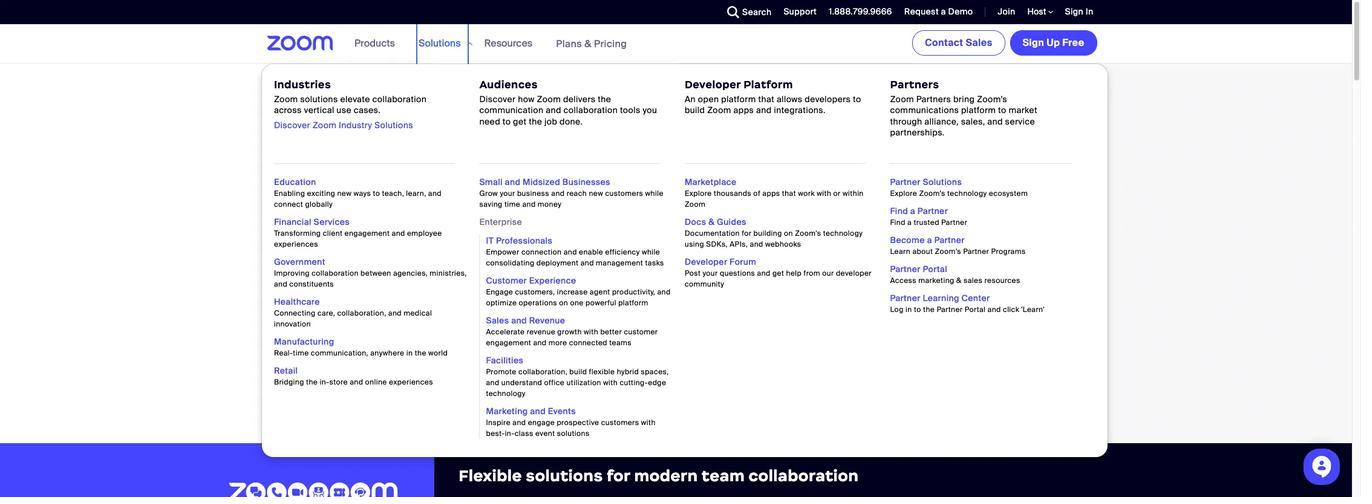 Task type: locate. For each thing, give the bounding box(es) containing it.
account.
[[372, 333, 424, 349]]

0 vertical spatial discover
[[479, 94, 516, 105]]

small
[[479, 177, 503, 188]]

companion up you.
[[329, 299, 396, 315]]

solutions down event
[[526, 467, 603, 486]]

0 horizontal spatial collaboration,
[[337, 309, 386, 318]]

an
[[685, 94, 696, 105]]

education
[[274, 177, 316, 188]]

transforming
[[274, 229, 321, 238]]

1 vertical spatial experiences
[[389, 378, 433, 387]]

join link
[[989, 0, 1019, 24], [998, 6, 1016, 17]]

0 horizontal spatial plans
[[295, 381, 321, 394]]

0 vertical spatial experiences
[[274, 240, 318, 249]]

documentation
[[685, 229, 740, 238]]

from
[[804, 269, 820, 278]]

our
[[822, 269, 834, 278]]

customers inside small and midsized businesses grow your business and reach new customers while saving time and money
[[605, 189, 643, 198]]

0 horizontal spatial portal
[[923, 264, 948, 275]]

pricing
[[594, 37, 627, 50], [333, 381, 366, 394]]

and right questions
[[757, 269, 771, 278]]

1 vertical spatial companion
[[455, 381, 509, 394]]

1 horizontal spatial trusted
[[914, 218, 940, 228]]

solutions inside industries zoom solutions elevate collaboration across vertical use cases. discover zoom industry solutions
[[374, 120, 413, 130]]

0 vertical spatial in-
[[320, 378, 329, 387]]

2 vertical spatial solutions
[[923, 177, 962, 188]]

and inside facilities promote collaboration, build flexible hybrid spaces, and understand office utilization with cutting-edge technology
[[486, 378, 500, 388]]

collaboration, up user
[[337, 309, 386, 318]]

and
[[546, 105, 561, 116], [756, 105, 772, 116], [988, 116, 1003, 127], [505, 177, 521, 188], [428, 189, 442, 198], [551, 189, 565, 198], [522, 200, 536, 209], [392, 229, 405, 238], [750, 240, 763, 249], [564, 247, 577, 257], [581, 258, 594, 268], [757, 269, 771, 278], [274, 280, 287, 289], [657, 287, 671, 297], [988, 305, 1001, 315], [388, 309, 402, 318], [511, 315, 527, 326], [533, 338, 547, 348], [350, 378, 363, 387], [486, 378, 500, 388], [530, 406, 546, 417], [513, 418, 526, 428]]

zoom interface icon image
[[685, 150, 924, 247]]

search
[[742, 7, 772, 18]]

your inside developer forum post your questions and get help from our developer community
[[703, 269, 718, 278]]

small and midsized businesses grow your business and reach new customers while saving time and money
[[479, 177, 664, 209]]

sales,
[[961, 116, 985, 127]]

that down industry
[[329, 131, 422, 184]]

you.
[[341, 316, 364, 332]]

modern
[[634, 467, 698, 486]]

ai up across
[[296, 79, 304, 90]]

1 horizontal spatial pricing
[[594, 37, 627, 50]]

sign left up on the right top of page
[[1023, 36, 1044, 49]]

employee
[[407, 229, 442, 238]]

1 horizontal spatial solutions
[[419, 37, 461, 50]]

industries zoom solutions elevate collaboration across vertical use cases. discover zoom industry solutions
[[274, 78, 427, 130]]

banner
[[253, 24, 1108, 458]]

1 horizontal spatial on
[[784, 229, 793, 238]]

zoom's inside docs & guides documentation for building on zoom's technology using sdks, apis, and webhooks
[[795, 229, 821, 238]]

and down platform
[[756, 105, 772, 116]]

0 vertical spatial on
[[784, 229, 793, 238]]

get inside developer forum post your questions and get help from our developer community
[[773, 269, 784, 278]]

trusted inside find a partner find a trusted partner
[[914, 218, 940, 228]]

apis,
[[730, 240, 748, 249]]

facilities link
[[486, 355, 524, 366]]

2 vertical spatial technology
[[486, 389, 526, 399]]

zoom's right bring
[[977, 94, 1008, 105]]

your inside zoom ai companion is your trusted digital assistant that empowers you.
[[412, 299, 437, 315]]

docs & guides documentation for building on zoom's technology using sdks, apis, and webhooks
[[685, 217, 863, 249]]

0 horizontal spatial sales
[[486, 315, 509, 326]]

become a partner link
[[890, 235, 965, 246]]

engagement inside financial services transforming client engagement and employee experiences
[[345, 229, 390, 238]]

1 vertical spatial partners
[[917, 94, 951, 105]]

meetings navigation
[[910, 24, 1100, 58]]

on left one
[[559, 298, 568, 308]]

partner portal access marketing & sales resources
[[890, 264, 1021, 286]]

1 horizontal spatial tools
[[620, 105, 641, 116]]

0 vertical spatial plans
[[556, 37, 582, 50]]

2 new from the left
[[589, 189, 603, 198]]

to inside partner learning center log in to the partner portal and click 'learn'
[[914, 305, 921, 315]]

paid
[[277, 333, 303, 349]]

engage
[[486, 287, 513, 297]]

companion down promote
[[455, 381, 509, 394]]

and inside developer platform an open platform that allows developers to build zoom apps and integrations.
[[756, 105, 772, 116]]

0 vertical spatial trusted
[[914, 218, 940, 228]]

partner up find a partner link
[[890, 177, 921, 188]]

1 horizontal spatial explore
[[890, 189, 917, 198]]

1 vertical spatial build
[[570, 367, 587, 377]]

experiences inside "retail bridging the in-store and online experiences"
[[389, 378, 433, 387]]

engagement down accelerate
[[486, 338, 531, 348]]

main content
[[0, 24, 1352, 497]]

1 vertical spatial you
[[277, 178, 358, 230]]

and right small in the top of the page
[[505, 177, 521, 188]]

zoom down empowers
[[306, 333, 340, 349]]

technology up marketing
[[486, 389, 526, 399]]

1 horizontal spatial sales
[[966, 36, 993, 49]]

empowers
[[277, 316, 338, 332]]

zoom up through
[[890, 94, 914, 105]]

and down the 'revenue'
[[533, 338, 547, 348]]

anywhere
[[370, 349, 405, 358]]

customer experience link
[[486, 275, 576, 286]]

zoom's down 'partner solutions' link
[[919, 189, 946, 198]]

and left medical
[[388, 309, 402, 318]]

ai down world
[[442, 381, 452, 394]]

time down manufacturing link
[[293, 349, 309, 358]]

0 horizontal spatial trusted
[[440, 299, 481, 315]]

discover inside industries zoom solutions elevate collaboration across vertical use cases. discover zoom industry solutions
[[274, 120, 310, 130]]

companion for discover
[[455, 381, 509, 394]]

1 vertical spatial while
[[642, 247, 660, 257]]

2 horizontal spatial technology
[[948, 189, 987, 198]]

customer
[[486, 275, 527, 286]]

1 horizontal spatial sign
[[1065, 6, 1084, 17]]

to right log
[[914, 305, 921, 315]]

0 vertical spatial developer
[[685, 78, 741, 91]]

1 vertical spatial pricing
[[333, 381, 366, 394]]

prospective
[[557, 418, 599, 428]]

solutions inside industries zoom solutions elevate collaboration across vertical use cases. discover zoom industry solutions
[[300, 94, 338, 105]]

zoom up innovation
[[277, 299, 311, 315]]

that inside developer platform an open platform that allows developers to build zoom apps and integrations.
[[758, 94, 775, 105]]

elevate
[[340, 94, 370, 105]]

apps down platform
[[734, 105, 754, 116]]

the right bridging
[[306, 378, 318, 387]]

and inside the audiences discover how zoom delivers the communication and collaboration tools you need to get the job done.
[[546, 105, 561, 116]]

sales
[[964, 276, 983, 286]]

apps right of
[[763, 189, 780, 198]]

0 vertical spatial apps
[[734, 105, 754, 116]]

1 horizontal spatial engagement
[[486, 338, 531, 348]]

apps inside developer platform an open platform that allows developers to build zoom apps and integrations.
[[734, 105, 754, 116]]

platform up sales,
[[961, 105, 996, 116]]

0 horizontal spatial time
[[293, 349, 309, 358]]

& up delivers
[[585, 37, 592, 50]]

in right log
[[906, 305, 912, 315]]

customers right prospective
[[601, 418, 639, 428]]

with down "assistant"
[[547, 316, 571, 332]]

discover up communication
[[479, 94, 516, 105]]

plans & pricing up delivers
[[556, 37, 627, 50]]

with inside sales and revenue accelerate revenue growth with better customer engagement and more connected teams
[[584, 327, 598, 337]]

plans inside main content
[[295, 381, 321, 394]]

in- inside "retail bridging the in-store and online experiences"
[[320, 378, 329, 387]]

to inside the audiences discover how zoom delivers the communication and collaboration tools you need to get the job done.
[[503, 116, 511, 127]]

developer for forum
[[685, 257, 728, 267]]

1 vertical spatial collaboration,
[[519, 367, 568, 377]]

collaboration
[[372, 94, 427, 105], [564, 105, 618, 116], [312, 269, 359, 278], [749, 467, 859, 486]]

and up money
[[551, 189, 565, 198]]

the down partner learning center link
[[923, 305, 935, 315]]

money
[[538, 200, 562, 209]]

customers
[[605, 189, 643, 198], [601, 418, 639, 428]]

and inside healthcare connecting care, collaboration, and medical innovation
[[388, 309, 402, 318]]

ai up empowers
[[314, 299, 326, 315]]

experiences for bridging
[[389, 378, 433, 387]]

0 horizontal spatial get
[[513, 116, 527, 127]]

empower
[[486, 247, 520, 257]]

and down the business
[[522, 200, 536, 209]]

2 vertical spatial discover
[[398, 381, 440, 394]]

2 vertical spatial solutions
[[526, 467, 603, 486]]

and down promote
[[486, 378, 500, 388]]

ai tools to fit your needs link
[[277, 75, 490, 94]]

1 developer from the top
[[685, 78, 741, 91]]

& down communication,
[[323, 381, 330, 394]]

1 vertical spatial plans
[[295, 381, 321, 394]]

partner up access
[[890, 264, 921, 275]]

portal inside 'partner portal access marketing & sales resources'
[[923, 264, 948, 275]]

join link up meetings navigation at the right of page
[[998, 6, 1016, 17]]

explore down the "marketplace" link
[[685, 189, 712, 198]]

portal
[[923, 264, 948, 275], [965, 305, 986, 315]]

partner up sales
[[963, 247, 989, 257]]

free
[[1063, 36, 1085, 49]]

0 vertical spatial solutions
[[300, 94, 338, 105]]

0 vertical spatial get
[[513, 116, 527, 127]]

retail bridging the in-store and online experiences
[[274, 365, 433, 387]]

1 horizontal spatial plans
[[556, 37, 582, 50]]

0 horizontal spatial sign
[[1023, 36, 1044, 49]]

companion inside zoom ai companion is your trusted digital assistant that empowers you.
[[329, 299, 396, 315]]

1 vertical spatial technology
[[823, 229, 863, 238]]

0 vertical spatial build
[[685, 105, 705, 116]]

your right 'fit'
[[350, 79, 368, 90]]

and inside developer forum post your questions and get help from our developer community
[[757, 269, 771, 278]]

a
[[941, 6, 946, 17], [911, 206, 916, 217], [908, 218, 912, 228], [927, 235, 932, 246]]

and inside customer experience engage customers, increase agent productivity, and optimize operations on one powerful platform
[[657, 287, 671, 297]]

to inside "education enabling exciting new ways to teach, learn, and connect globally"
[[373, 189, 380, 198]]

more inside ai that makes you more
[[369, 178, 480, 230]]

industries
[[274, 78, 331, 91]]

your up at
[[412, 299, 437, 315]]

sign up free button
[[1010, 30, 1097, 56]]

partner down learning
[[937, 305, 963, 315]]

that down platform
[[758, 94, 775, 105]]

solutions down prospective
[[557, 429, 590, 439]]

new
[[337, 189, 352, 198], [589, 189, 603, 198]]

1 horizontal spatial technology
[[823, 229, 863, 238]]

1 vertical spatial discover
[[274, 120, 310, 130]]

in- down communication,
[[320, 378, 329, 387]]

2 developer from the top
[[685, 257, 728, 267]]

1 vertical spatial get
[[773, 269, 784, 278]]

get inside the audiences discover how zoom delivers the communication and collaboration tools you need to get the job done.
[[513, 116, 527, 127]]

and right sales,
[[988, 116, 1003, 127]]

better
[[600, 327, 622, 337]]

your
[[350, 79, 368, 90], [500, 189, 515, 198], [703, 269, 718, 278], [412, 299, 437, 315], [574, 316, 601, 332]]

learn,
[[406, 189, 426, 198]]

sales inside meetings navigation
[[966, 36, 993, 49]]

platform inside developer platform an open platform that allows developers to build zoom apps and integrations.
[[721, 94, 756, 105]]

0 vertical spatial customers
[[605, 189, 643, 198]]

collaboration inside industries zoom solutions elevate collaboration across vertical use cases. discover zoom industry solutions
[[372, 94, 427, 105]]

sales
[[966, 36, 993, 49], [486, 315, 509, 326]]

a left demo
[[941, 6, 946, 17]]

0 vertical spatial tools
[[306, 79, 327, 90]]

0 horizontal spatial build
[[570, 367, 587, 377]]

host button
[[1028, 6, 1053, 18]]

and left click
[[988, 305, 1001, 315]]

1 horizontal spatial companion
[[455, 381, 509, 394]]

0 horizontal spatial on
[[559, 298, 568, 308]]

no
[[437, 316, 452, 332]]

1 vertical spatial engagement
[[486, 338, 531, 348]]

ai inside ai that makes you more
[[277, 131, 319, 184]]

and inside "retail bridging the in-store and online experiences"
[[350, 378, 363, 387]]

docs
[[685, 217, 706, 228]]

partners zoom partners bring zoom's communications platform to market through alliance, sales, and service partnerships.
[[890, 78, 1038, 138]]

bring
[[954, 94, 975, 105]]

and down the building
[[750, 240, 763, 249]]

manufacturing
[[274, 336, 334, 347]]

your up community on the right of page
[[703, 269, 718, 278]]

log
[[890, 305, 904, 315]]

0 horizontal spatial experiences
[[274, 240, 318, 249]]

sign in link
[[1056, 0, 1100, 24], [1065, 6, 1094, 17]]

zoom up docs
[[685, 200, 706, 209]]

build up utilization
[[570, 367, 587, 377]]

zoom inside marketplace explore thousands of apps that work with or within zoom
[[685, 200, 706, 209]]

0 vertical spatial for
[[742, 229, 752, 238]]

to left market at the top right of page
[[998, 105, 1007, 116]]

programs
[[991, 247, 1026, 257]]

the inside "retail bridging the in-store and online experiences"
[[306, 378, 318, 387]]

zoom's down become a partner link
[[935, 247, 961, 257]]

user
[[343, 333, 369, 349]]

1 vertical spatial time
[[293, 349, 309, 358]]

0 vertical spatial more
[[369, 178, 480, 230]]

sales up accelerate
[[486, 315, 509, 326]]

0 horizontal spatial discover
[[274, 120, 310, 130]]

with inside included at no additional cost with your paid zoom user account.
[[547, 316, 571, 332]]

0 vertical spatial plans & pricing
[[556, 37, 627, 50]]

1 horizontal spatial in
[[906, 305, 912, 315]]

solutions up vertical
[[300, 94, 338, 105]]

trusted
[[914, 218, 940, 228], [440, 299, 481, 315]]

1 horizontal spatial in-
[[505, 429, 515, 439]]

with inside facilities promote collaboration, build flexible hybrid spaces, and understand office utilization with cutting-edge technology
[[603, 378, 618, 388]]

with down flexible at the bottom
[[603, 378, 618, 388]]

solutions button
[[419, 24, 472, 63]]

1 new from the left
[[337, 189, 352, 198]]

retail link
[[274, 365, 298, 376]]

customer experience engage customers, increase agent productivity, and optimize operations on one powerful platform
[[486, 275, 671, 308]]

and right the store at the left bottom of the page
[[350, 378, 363, 387]]

zoom's up webhooks
[[795, 229, 821, 238]]

0 vertical spatial sales
[[966, 36, 993, 49]]

need
[[479, 116, 500, 127]]

to inside developer platform an open platform that allows developers to build zoom apps and integrations.
[[853, 94, 861, 105]]

discover ai companion
[[398, 381, 509, 394]]

for inside docs & guides documentation for building on zoom's technology using sdks, apis, and webhooks
[[742, 229, 752, 238]]

included at no additional cost with your paid zoom user account.
[[277, 316, 601, 349]]

engagement inside sales and revenue accelerate revenue growth with better customer engagement and more connected teams
[[486, 338, 531, 348]]

tasks
[[645, 258, 664, 268]]

0 horizontal spatial apps
[[734, 105, 754, 116]]

help
[[786, 269, 802, 278]]

the right delivers
[[598, 94, 611, 105]]

partner up become a partner link
[[918, 206, 948, 217]]

in inside the 'manufacturing real-time communication, anywhere in the world'
[[406, 349, 413, 358]]

and down the improving
[[274, 280, 287, 289]]

2 explore from the left
[[890, 189, 917, 198]]

0 vertical spatial engagement
[[345, 229, 390, 238]]

1 horizontal spatial more
[[549, 338, 567, 348]]

platform
[[744, 78, 793, 91]]

& up documentation at the right top of page
[[709, 217, 715, 228]]

customers inside marketing and events inspire and engage prospective customers with best-in-class event solutions
[[601, 418, 639, 428]]

and up job at the top left of the page
[[546, 105, 561, 116]]

0 horizontal spatial solutions
[[374, 120, 413, 130]]

on inside docs & guides documentation for building on zoom's technology using sdks, apis, and webhooks
[[784, 229, 793, 238]]

1 vertical spatial portal
[[965, 305, 986, 315]]

partner portal link
[[890, 264, 948, 275]]

request a demo link
[[895, 0, 976, 24], [904, 6, 973, 17]]

0 horizontal spatial tools
[[306, 79, 327, 90]]

1 vertical spatial for
[[607, 467, 631, 486]]

ai up the enabling
[[277, 131, 319, 184]]

on
[[784, 229, 793, 238], [559, 298, 568, 308]]

1 horizontal spatial apps
[[763, 189, 780, 198]]

using
[[685, 240, 704, 249]]

engagement
[[345, 229, 390, 238], [486, 338, 531, 348]]

1 vertical spatial plans & pricing
[[295, 381, 366, 394]]

build
[[685, 105, 705, 116], [570, 367, 587, 377]]

1 vertical spatial tools
[[620, 105, 641, 116]]

in inside partner learning center log in to the partner portal and click 'learn'
[[906, 305, 912, 315]]

2 horizontal spatial platform
[[961, 105, 996, 116]]

discover down across
[[274, 120, 310, 130]]

0 horizontal spatial in-
[[320, 378, 329, 387]]

developer up open at the right of page
[[685, 78, 741, 91]]

assistant
[[523, 299, 576, 315]]

and right learn,
[[428, 189, 442, 198]]

0 vertical spatial collaboration,
[[337, 309, 386, 318]]

portal down 'center'
[[965, 305, 986, 315]]

on up webhooks
[[784, 229, 793, 238]]

0 vertical spatial while
[[645, 189, 664, 198]]

1 vertical spatial more
[[549, 338, 567, 348]]

technology
[[948, 189, 987, 198], [823, 229, 863, 238], [486, 389, 526, 399]]

0 horizontal spatial you
[[277, 178, 358, 230]]

plans & pricing down communication,
[[295, 381, 366, 394]]

a up about
[[927, 235, 932, 246]]

0 vertical spatial pricing
[[594, 37, 627, 50]]

that down agent
[[579, 299, 602, 315]]

1 horizontal spatial plans & pricing
[[556, 37, 627, 50]]

makes
[[432, 131, 573, 184]]

your up 'connected'
[[574, 316, 601, 332]]

customers down businesses
[[605, 189, 643, 198]]

1 vertical spatial customers
[[601, 418, 639, 428]]

0 horizontal spatial platform
[[618, 298, 649, 308]]

customers,
[[515, 287, 555, 297]]

professionals
[[496, 235, 553, 246]]

companion for zoom
[[329, 299, 396, 315]]

plans down the retail "link"
[[295, 381, 321, 394]]

1 explore from the left
[[685, 189, 712, 198]]

right image
[[468, 80, 480, 90]]

discover down world
[[398, 381, 440, 394]]

0 horizontal spatial technology
[[486, 389, 526, 399]]

1 vertical spatial trusted
[[440, 299, 481, 315]]

get down communication
[[513, 116, 527, 127]]

trusted for a
[[914, 218, 940, 228]]

1 vertical spatial in-
[[505, 429, 515, 439]]

1 horizontal spatial portal
[[965, 305, 986, 315]]

discover inside the audiences discover how zoom delivers the communication and collaboration tools you need to get the job done.
[[479, 94, 516, 105]]

to inside partners zoom partners bring zoom's communications platform to market through alliance, sales, and service partnerships.
[[998, 105, 1007, 116]]

financial
[[274, 217, 312, 228]]

for up the apis,
[[742, 229, 752, 238]]

technology inside facilities promote collaboration, build flexible hybrid spaces, and understand office utilization with cutting-edge technology
[[486, 389, 526, 399]]

developer
[[685, 78, 741, 91], [685, 257, 728, 267]]

solutions inside the partner solutions explore zoom's technology ecosystem
[[923, 177, 962, 188]]

&
[[585, 37, 592, 50], [709, 217, 715, 228], [957, 276, 962, 286], [323, 381, 330, 394]]

1 vertical spatial developer
[[685, 257, 728, 267]]

0 horizontal spatial plans & pricing
[[295, 381, 366, 394]]

1 horizontal spatial build
[[685, 105, 705, 116]]

1 find from the top
[[890, 206, 908, 217]]

build inside facilities promote collaboration, build flexible hybrid spaces, and understand office utilization with cutting-edge technology
[[570, 367, 587, 377]]

get left the help
[[773, 269, 784, 278]]

zoom down open at the right of page
[[707, 105, 731, 116]]

a for request
[[941, 6, 946, 17]]

1 horizontal spatial experiences
[[389, 378, 433, 387]]

experiences inside financial services transforming client engagement and employee experiences
[[274, 240, 318, 249]]

1 vertical spatial in
[[406, 349, 413, 358]]

0 vertical spatial solutions
[[419, 37, 461, 50]]

trusted for your
[[440, 299, 481, 315]]

tools inside the audiences discover how zoom delivers the communication and collaboration tools you need to get the job done.
[[620, 105, 641, 116]]

engage
[[528, 418, 555, 428]]

your right grow
[[500, 189, 515, 198]]

request a demo
[[904, 6, 973, 17]]

0 vertical spatial technology
[[948, 189, 987, 198]]

1 horizontal spatial get
[[773, 269, 784, 278]]

time inside small and midsized businesses grow your business and reach new customers while saving time and money
[[505, 200, 520, 209]]

experiences right online
[[389, 378, 433, 387]]

0 horizontal spatial companion
[[329, 299, 396, 315]]

tools inside main content
[[306, 79, 327, 90]]

on inside customer experience engage customers, increase agent productivity, and optimize operations on one powerful platform
[[559, 298, 568, 308]]

developer inside developer forum post your questions and get help from our developer community
[[685, 257, 728, 267]]

to
[[329, 79, 337, 90], [853, 94, 861, 105], [998, 105, 1007, 116], [503, 116, 511, 127], [373, 189, 380, 198], [914, 305, 921, 315]]

zoom's
[[977, 94, 1008, 105], [919, 189, 946, 198], [795, 229, 821, 238], [935, 247, 961, 257]]

for left 'modern'
[[607, 467, 631, 486]]

audiences
[[479, 78, 538, 91]]

plans up delivers
[[556, 37, 582, 50]]

online
[[365, 378, 387, 387]]

1 horizontal spatial collaboration,
[[519, 367, 568, 377]]

time
[[505, 200, 520, 209], [293, 349, 309, 358]]

collaboration inside the audiences discover how zoom delivers the communication and collaboration tools you need to get the job done.
[[564, 105, 618, 116]]

with up 'connected'
[[584, 327, 598, 337]]

explore inside marketplace explore thousands of apps that work with or within zoom
[[685, 189, 712, 198]]

more inside sales and revenue accelerate revenue growth with better customer engagement and more connected teams
[[549, 338, 567, 348]]

0 vertical spatial sign
[[1065, 6, 1084, 17]]

zoom's inside the partner solutions explore zoom's technology ecosystem
[[919, 189, 946, 198]]



Task type: vqa. For each thing, say whether or not it's contained in the screenshot.


Task type: describe. For each thing, give the bounding box(es) containing it.
build inside developer platform an open platform that allows developers to build zoom apps and integrations.
[[685, 105, 705, 116]]

zoom down vertical
[[313, 120, 337, 130]]

zoom inside partners zoom partners bring zoom's communications platform to market through alliance, sales, and service partnerships.
[[890, 94, 914, 105]]

platform inside customer experience engage customers, increase agent productivity, and optimize operations on one powerful platform
[[618, 298, 649, 308]]

time inside the 'manufacturing real-time communication, anywhere in the world'
[[293, 349, 309, 358]]

sign for sign in
[[1065, 6, 1084, 17]]

pricing inside the product information navigation
[[594, 37, 627, 50]]

contact
[[925, 36, 964, 49]]

zoom inside zoom ai companion is your trusted digital assistant that empowers you.
[[277, 299, 311, 315]]

and inside financial services transforming client engagement and employee experiences
[[392, 229, 405, 238]]

resources
[[985, 276, 1021, 286]]

you inside the audiences discover how zoom delivers the communication and collaboration tools you need to get the job done.
[[643, 105, 657, 116]]

search button
[[718, 0, 775, 24]]

ways
[[354, 189, 371, 198]]

a for become
[[927, 235, 932, 246]]

teach,
[[382, 189, 404, 198]]

flexible
[[589, 367, 615, 377]]

included
[[367, 316, 419, 332]]

small and midsized businesses link
[[479, 177, 610, 188]]

sign for sign up free
[[1023, 36, 1044, 49]]

partner inside 'partner portal access marketing & sales resources'
[[890, 264, 921, 275]]

product information navigation
[[261, 24, 1108, 458]]

2 find from the top
[[890, 218, 906, 228]]

forum
[[730, 257, 757, 267]]

the inside partner learning center log in to the partner portal and click 'learn'
[[923, 305, 935, 315]]

revenue
[[529, 315, 565, 326]]

find a partner find a trusted partner
[[890, 206, 968, 228]]

enterprise
[[479, 217, 522, 228]]

1 horizontal spatial discover
[[398, 381, 440, 394]]

innovation
[[274, 319, 311, 329]]

team
[[702, 467, 745, 486]]

ministries,
[[430, 269, 467, 278]]

docs & guides link
[[685, 217, 747, 228]]

revenue
[[527, 327, 555, 337]]

inspire
[[486, 418, 511, 428]]

deployment
[[537, 258, 579, 268]]

communication,
[[311, 349, 368, 358]]

through
[[890, 116, 923, 127]]

you inside ai that makes you more
[[277, 178, 358, 230]]

of
[[754, 189, 761, 198]]

resources button
[[484, 24, 538, 63]]

government improving collaboration between agencies, ministries, and constituents
[[274, 257, 467, 289]]

apps inside marketplace explore thousands of apps that work with or within zoom
[[763, 189, 780, 198]]

to inside main content
[[329, 79, 337, 90]]

and up engage
[[530, 406, 546, 417]]

work
[[798, 189, 815, 198]]

zoom inside developer platform an open platform that allows developers to build zoom apps and integrations.
[[707, 105, 731, 116]]

integrations.
[[774, 105, 826, 116]]

fit
[[339, 79, 348, 90]]

with inside marketplace explore thousands of apps that work with or within zoom
[[817, 189, 832, 198]]

productivity,
[[612, 287, 655, 297]]

saving
[[479, 200, 503, 209]]

growth
[[557, 327, 582, 337]]

facilities promote collaboration, build flexible hybrid spaces, and understand office utilization with cutting-edge technology
[[486, 355, 669, 399]]

in- inside marketing and events inspire and engage prospective customers with best-in-class event solutions
[[505, 429, 515, 439]]

building
[[754, 229, 782, 238]]

connected
[[569, 338, 608, 348]]

'learn'
[[1022, 305, 1045, 315]]

manufacturing link
[[274, 336, 334, 347]]

use
[[337, 105, 352, 116]]

across
[[274, 105, 302, 116]]

partner down find a partner find a trusted partner
[[934, 235, 965, 246]]

0 vertical spatial partners
[[890, 78, 939, 91]]

constituents
[[289, 280, 334, 289]]

and inside "education enabling exciting new ways to teach, learn, and connect globally"
[[428, 189, 442, 198]]

agencies,
[[393, 269, 428, 278]]

the inside the 'manufacturing real-time communication, anywhere in the world'
[[415, 349, 426, 358]]

industry
[[339, 120, 372, 130]]

zoom unified communication platform image
[[229, 483, 398, 497]]

government
[[274, 257, 325, 267]]

technology inside docs & guides documentation for building on zoom's technology using sdks, apis, and webhooks
[[823, 229, 863, 238]]

that inside marketplace explore thousands of apps that work with or within zoom
[[782, 189, 796, 198]]

plans & pricing inside the product information navigation
[[556, 37, 627, 50]]

sign in
[[1065, 6, 1094, 17]]

new inside "education enabling exciting new ways to teach, learn, and connect globally"
[[337, 189, 352, 198]]

and down enable
[[581, 258, 594, 268]]

while inside 'it professionals empower connection and enable efficiency while consolidating deployment and management tasks'
[[642, 247, 660, 257]]

medical
[[404, 309, 432, 318]]

main content containing ai that makes you more
[[0, 24, 1352, 497]]

it
[[486, 235, 494, 246]]

& inside docs & guides documentation for building on zoom's technology using sdks, apis, and webhooks
[[709, 217, 715, 228]]

platform inside partners zoom partners bring zoom's communications platform to market through alliance, sales, and service partnerships.
[[961, 105, 996, 116]]

financial services link
[[274, 217, 350, 228]]

bridging
[[274, 378, 304, 387]]

retail
[[274, 365, 298, 376]]

real-
[[274, 349, 293, 358]]

and inside partner learning center log in to the partner portal and click 'learn'
[[988, 305, 1001, 315]]

done.
[[560, 116, 583, 127]]

collaboration, inside healthcare connecting care, collaboration, and medical innovation
[[337, 309, 386, 318]]

your inside small and midsized businesses grow your business and reach new customers while saving time and money
[[500, 189, 515, 198]]

partner inside the partner solutions explore zoom's technology ecosystem
[[890, 177, 921, 188]]

while inside small and midsized businesses grow your business and reach new customers while saving time and money
[[645, 189, 664, 198]]

learning
[[923, 293, 960, 304]]

and up the class
[[513, 418, 526, 428]]

enable
[[579, 247, 603, 257]]

collaboration inside government improving collaboration between agencies, ministries, and constituents
[[312, 269, 359, 278]]

partnerships.
[[890, 127, 945, 138]]

sales inside sales and revenue accelerate revenue growth with better customer engagement and more connected teams
[[486, 315, 509, 326]]

a for find
[[911, 206, 916, 217]]

solutions inside dropdown button
[[419, 37, 461, 50]]

cutting-
[[620, 378, 648, 388]]

class
[[515, 429, 533, 439]]

experiences for services
[[274, 240, 318, 249]]

efficiency
[[605, 247, 640, 257]]

zoom inside included at no additional cost with your paid zoom user account.
[[306, 333, 340, 349]]

the left job at the top left of the page
[[529, 116, 542, 127]]

developer
[[836, 269, 872, 278]]

resources
[[484, 37, 533, 50]]

and up accelerate
[[511, 315, 527, 326]]

new inside small and midsized businesses grow your business and reach new customers while saving time and money
[[589, 189, 603, 198]]

zoom's inside become a partner learn about zoom's partner programs
[[935, 247, 961, 257]]

portal inside partner learning center log in to the partner portal and click 'learn'
[[965, 305, 986, 315]]

technology inside the partner solutions explore zoom's technology ecosystem
[[948, 189, 987, 198]]

plans inside the product information navigation
[[556, 37, 582, 50]]

a down find a partner link
[[908, 218, 912, 228]]

your inside included at no additional cost with your paid zoom user account.
[[574, 316, 601, 332]]

banner containing industries
[[253, 24, 1108, 458]]

digital
[[485, 299, 520, 315]]

products button
[[355, 24, 401, 63]]

0 horizontal spatial pricing
[[333, 381, 366, 394]]

productive
[[277, 224, 511, 277]]

and inside partners zoom partners bring zoom's communications platform to market through alliance, sales, and service partnerships.
[[988, 116, 1003, 127]]

one
[[570, 298, 584, 308]]

join link left host on the right of page
[[989, 0, 1019, 24]]

alliance,
[[925, 116, 959, 127]]

partner up log
[[890, 293, 921, 304]]

marketing
[[486, 406, 528, 417]]

and inside docs & guides documentation for building on zoom's technology using sdks, apis, and webhooks
[[750, 240, 763, 249]]

experience
[[529, 275, 576, 286]]

connection
[[522, 247, 562, 257]]

developer for platform
[[685, 78, 741, 91]]

marketing
[[919, 276, 955, 286]]

and inside government improving collaboration between agencies, ministries, and constituents
[[274, 280, 287, 289]]

marketplace
[[685, 177, 737, 188]]

and up deployment
[[564, 247, 577, 257]]

zoom's inside partners zoom partners bring zoom's communications platform to market through alliance, sales, and service partnerships.
[[977, 94, 1008, 105]]

join
[[998, 6, 1016, 17]]

explore inside the partner solutions explore zoom's technology ecosystem
[[890, 189, 917, 198]]

that inside ai that makes you more
[[329, 131, 422, 184]]

with inside marketing and events inspire and engage prospective customers with best-in-class event solutions
[[641, 418, 656, 428]]

enabling
[[274, 189, 305, 198]]

at
[[422, 316, 434, 332]]

solutions inside marketing and events inspire and engage prospective customers with best-in-class event solutions
[[557, 429, 590, 439]]

sdks,
[[706, 240, 728, 249]]

collaboration, inside facilities promote collaboration, build flexible hybrid spaces, and understand office utilization with cutting-edge technology
[[519, 367, 568, 377]]

enterprise element
[[479, 235, 673, 439]]

ai inside zoom ai companion is your trusted digital assistant that empowers you.
[[314, 299, 326, 315]]

financial services transforming client engagement and employee experiences
[[274, 217, 442, 249]]

zoom logo image
[[267, 36, 333, 51]]

sales and revenue accelerate revenue growth with better customer engagement and more connected teams
[[486, 315, 658, 348]]

sales and revenue link
[[486, 315, 565, 326]]

marketing and events link
[[486, 406, 576, 417]]

that inside zoom ai companion is your trusted digital assistant that empowers you.
[[579, 299, 602, 315]]

zoom up across
[[274, 94, 298, 105]]

partner up become a partner learn about zoom's partner programs
[[942, 218, 968, 228]]

zoom inside the audiences discover how zoom delivers the communication and collaboration tools you need to get the job done.
[[537, 94, 561, 105]]

healthcare link
[[274, 296, 320, 307]]

& inside 'partner portal access marketing & sales resources'
[[957, 276, 962, 286]]

discover ai companion link
[[398, 374, 527, 401]]

demo
[[948, 6, 973, 17]]

reach
[[567, 189, 587, 198]]

ecosystem
[[989, 189, 1028, 198]]



